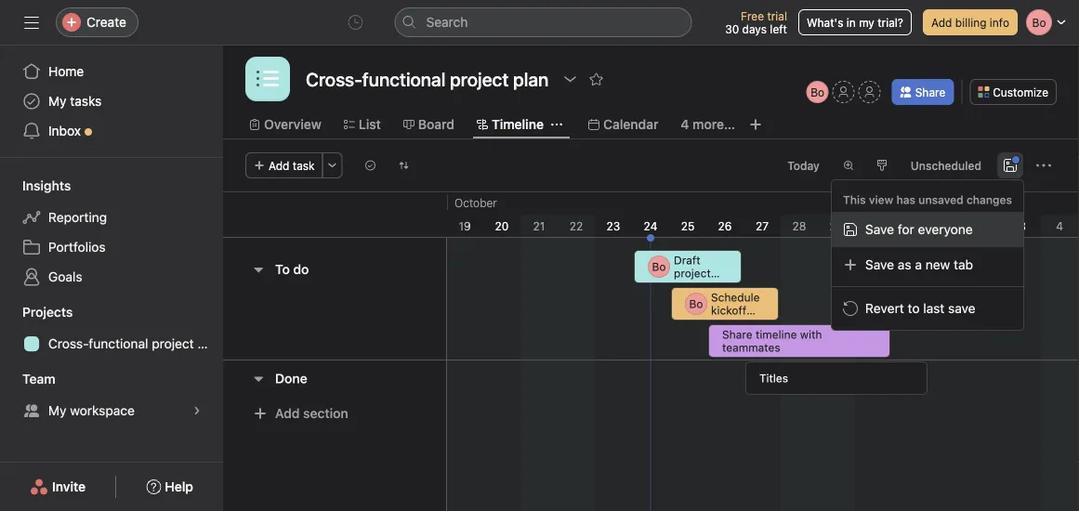 Task type: describe. For each thing, give the bounding box(es) containing it.
this
[[843, 193, 866, 206]]

inbox link
[[11, 116, 212, 146]]

share for share timeline with teammates
[[722, 328, 753, 341]]

schedule kickoff meeting
[[711, 291, 760, 330]]

my for my tasks
[[48, 93, 67, 109]]

to do button
[[275, 253, 309, 286]]

free trial 30 days left
[[725, 9, 787, 35]]

with
[[800, 328, 822, 341]]

help button
[[134, 470, 205, 504]]

2
[[982, 219, 989, 232]]

invite button
[[18, 470, 98, 504]]

more…
[[693, 117, 735, 132]]

4 more…
[[681, 117, 735, 132]]

to
[[908, 301, 920, 316]]

workspace
[[70, 403, 135, 418]]

today
[[788, 159, 820, 172]]

done
[[275, 371, 307, 386]]

cross-functional project plan
[[48, 336, 223, 351]]

changes
[[967, 193, 1012, 206]]

draft
[[674, 254, 701, 267]]

my tasks
[[48, 93, 102, 109]]

a
[[915, 257, 922, 272]]

what's
[[807, 16, 844, 29]]

today button
[[779, 152, 828, 179]]

teams element
[[0, 363, 223, 430]]

portfolios link
[[11, 232, 212, 262]]

what's in my trial? button
[[799, 9, 912, 35]]

free
[[741, 9, 764, 22]]

collapse task list for the section done image
[[251, 371, 266, 386]]

tasks
[[70, 93, 102, 109]]

add for add billing info
[[932, 16, 952, 29]]

list link
[[344, 114, 381, 135]]

create button
[[56, 7, 138, 37]]

save for everyone menu item
[[832, 212, 1024, 247]]

kickoff
[[711, 304, 747, 317]]

none image
[[398, 160, 410, 171]]

27
[[756, 219, 769, 232]]

do
[[293, 262, 309, 277]]

goals
[[48, 269, 82, 284]]

inbox
[[48, 123, 81, 139]]

trial?
[[878, 16, 904, 29]]

info
[[990, 16, 1010, 29]]

unscheduled button
[[903, 152, 990, 179]]

23
[[607, 219, 620, 232]]

overview link
[[249, 114, 322, 135]]

my tasks link
[[11, 86, 212, 116]]

help
[[165, 479, 193, 495]]

revert
[[866, 301, 904, 316]]

left
[[770, 22, 787, 35]]

this view has unsaved changes
[[843, 193, 1012, 206]]

view
[[869, 193, 894, 206]]

reporting
[[48, 210, 107, 225]]

add for add task
[[269, 159, 290, 172]]

26
[[718, 219, 732, 232]]

board
[[418, 117, 455, 132]]

billing
[[956, 16, 987, 29]]

insights button
[[0, 177, 71, 195]]

october
[[455, 196, 497, 209]]

cross-functional project plan link
[[11, 329, 223, 359]]

everyone
[[918, 222, 973, 237]]

add task button
[[245, 152, 323, 179]]

add to starred image
[[589, 72, 604, 86]]

invite
[[52, 479, 86, 495]]

customize
[[993, 86, 1049, 99]]

search list box
[[395, 7, 692, 37]]

board link
[[403, 114, 455, 135]]

4 more… button
[[681, 114, 735, 135]]

31
[[905, 219, 917, 232]]

share button
[[892, 79, 954, 105]]

november
[[937, 196, 991, 209]]

unscheduled
[[911, 159, 982, 172]]

21
[[533, 219, 545, 232]]

collapse task list for the section to do image
[[251, 262, 266, 277]]

save for save for everyone
[[866, 222, 894, 237]]

weeks image
[[843, 160, 854, 171]]

last
[[924, 301, 945, 316]]

in
[[847, 16, 856, 29]]

color: priority image
[[877, 160, 888, 171]]

team
[[22, 371, 55, 387]]

save
[[948, 301, 976, 316]]

more actions image
[[327, 160, 338, 171]]

draft project brief
[[674, 254, 711, 293]]

list
[[359, 117, 381, 132]]

plan
[[198, 336, 223, 351]]

trial
[[767, 9, 787, 22]]

create
[[86, 14, 126, 30]]

to do
[[275, 262, 309, 277]]

show options image
[[563, 72, 578, 86]]



Task type: locate. For each thing, give the bounding box(es) containing it.
30 down view
[[867, 219, 881, 232]]

new
[[926, 257, 951, 272]]

1 horizontal spatial 4
[[1056, 219, 1063, 232]]

28
[[793, 219, 806, 232]]

1 vertical spatial add
[[269, 159, 290, 172]]

2 save from the top
[[866, 257, 894, 272]]

section
[[303, 406, 348, 421]]

teammates
[[722, 341, 781, 354]]

my for my workspace
[[48, 403, 67, 418]]

1 horizontal spatial project
[[674, 267, 711, 280]]

save as a new tab
[[866, 257, 974, 272]]

cross-
[[48, 336, 89, 351]]

save for everyone
[[866, 222, 973, 237]]

bo left draft
[[652, 260, 666, 273]]

global element
[[0, 46, 223, 157]]

my
[[859, 16, 875, 29]]

brief
[[674, 280, 698, 293]]

add section button
[[245, 397, 356, 430]]

add task
[[269, 159, 315, 172]]

1 vertical spatial share
[[722, 328, 753, 341]]

0 vertical spatial project
[[674, 267, 711, 280]]

share up unscheduled
[[915, 86, 946, 99]]

0 horizontal spatial 30
[[725, 22, 739, 35]]

schedule
[[711, 291, 760, 304]]

save left for
[[866, 222, 894, 237]]

what's in my trial?
[[807, 16, 904, 29]]

None text field
[[301, 62, 553, 96]]

add billing info
[[932, 16, 1010, 29]]

save left as
[[866, 257, 894, 272]]

has
[[897, 193, 916, 206]]

save inside save for everyone menu item
[[866, 222, 894, 237]]

insights element
[[0, 169, 223, 296]]

bo inside button
[[811, 86, 825, 99]]

4 right 3
[[1056, 219, 1063, 232]]

4 for 4
[[1056, 219, 1063, 232]]

2 my from the top
[[48, 403, 67, 418]]

2 vertical spatial add
[[275, 406, 300, 421]]

0 vertical spatial 4
[[681, 117, 689, 132]]

4 left "more…"
[[681, 117, 689, 132]]

my left tasks
[[48, 93, 67, 109]]

my down team
[[48, 403, 67, 418]]

0 vertical spatial 30
[[725, 22, 739, 35]]

add left task
[[269, 159, 290, 172]]

meeting
[[711, 317, 754, 330]]

1 vertical spatial bo
[[652, 260, 666, 273]]

1
[[946, 219, 951, 232]]

add inside button
[[269, 159, 290, 172]]

team button
[[0, 370, 55, 389]]

share down the kickoff
[[722, 328, 753, 341]]

add down done button
[[275, 406, 300, 421]]

bo button
[[807, 81, 829, 103]]

for
[[898, 222, 915, 237]]

30 inside free trial 30 days left
[[725, 22, 739, 35]]

1 my from the top
[[48, 93, 67, 109]]

0 horizontal spatial bo
[[652, 260, 666, 273]]

bo
[[811, 86, 825, 99], [652, 260, 666, 273], [689, 298, 703, 311]]

4 inside dropdown button
[[681, 117, 689, 132]]

1 horizontal spatial share
[[915, 86, 946, 99]]

0 vertical spatial my
[[48, 93, 67, 109]]

home link
[[11, 57, 212, 86]]

tab actions image
[[551, 119, 562, 130]]

30
[[725, 22, 739, 35], [867, 219, 881, 232]]

1 vertical spatial 30
[[867, 219, 881, 232]]

1 horizontal spatial 30
[[867, 219, 881, 232]]

0 vertical spatial save
[[866, 222, 894, 237]]

search
[[426, 14, 468, 30]]

1 horizontal spatial bo
[[689, 298, 703, 311]]

19
[[459, 219, 471, 232]]

insights
[[22, 178, 71, 193]]

2 horizontal spatial bo
[[811, 86, 825, 99]]

save options image
[[1003, 158, 1018, 173]]

add left "billing"
[[932, 16, 952, 29]]

bo for draft project brief
[[652, 260, 666, 273]]

1 vertical spatial my
[[48, 403, 67, 418]]

add tab image
[[748, 117, 763, 132]]

share inside "share timeline with teammates"
[[722, 328, 753, 341]]

3
[[1019, 219, 1026, 232]]

0 vertical spatial bo
[[811, 86, 825, 99]]

bo for schedule kickoff meeting
[[689, 298, 703, 311]]

4 for 4 more…
[[681, 117, 689, 132]]

1 save from the top
[[866, 222, 894, 237]]

calendar
[[603, 117, 659, 132]]

0 horizontal spatial project
[[152, 336, 194, 351]]

project down the 25
[[674, 267, 711, 280]]

calendar link
[[588, 114, 659, 135]]

titles
[[760, 372, 788, 385]]

1 vertical spatial save
[[866, 257, 894, 272]]

more actions image
[[1037, 158, 1051, 173]]

bo down brief
[[689, 298, 703, 311]]

overview
[[264, 117, 322, 132]]

bo down what's
[[811, 86, 825, 99]]

as
[[898, 257, 912, 272]]

projects button
[[0, 303, 73, 322]]

20
[[495, 219, 509, 232]]

hide sidebar image
[[24, 15, 39, 30]]

1 vertical spatial 4
[[1056, 219, 1063, 232]]

portfolios
[[48, 239, 106, 255]]

my workspace
[[48, 403, 135, 418]]

add billing info button
[[923, 9, 1018, 35]]

task
[[293, 159, 315, 172]]

unsaved
[[919, 193, 964, 206]]

customize button
[[970, 79, 1057, 105]]

timeline
[[756, 328, 797, 341]]

project
[[674, 267, 711, 280], [152, 336, 194, 351]]

25
[[681, 219, 695, 232]]

1 vertical spatial project
[[152, 336, 194, 351]]

my inside the my workspace link
[[48, 403, 67, 418]]

22
[[570, 219, 583, 232]]

0 vertical spatial share
[[915, 86, 946, 99]]

add
[[932, 16, 952, 29], [269, 159, 290, 172], [275, 406, 300, 421]]

list image
[[257, 68, 279, 90]]

0 vertical spatial add
[[932, 16, 952, 29]]

0 horizontal spatial 4
[[681, 117, 689, 132]]

add for add section
[[275, 406, 300, 421]]

project inside cross-functional project plan link
[[152, 336, 194, 351]]

share for share
[[915, 86, 946, 99]]

reporting link
[[11, 203, 212, 232]]

0 horizontal spatial share
[[722, 328, 753, 341]]

goals link
[[11, 262, 212, 292]]

projects element
[[0, 296, 223, 363]]

functional
[[89, 336, 148, 351]]

to
[[275, 262, 290, 277]]

project left the plan
[[152, 336, 194, 351]]

save
[[866, 222, 894, 237], [866, 257, 894, 272]]

timeline link
[[477, 114, 544, 135]]

my inside my tasks link
[[48, 93, 67, 109]]

days
[[742, 22, 767, 35]]

save for save as a new tab
[[866, 257, 894, 272]]

share timeline with teammates
[[722, 328, 822, 354]]

30 left 'days'
[[725, 22, 739, 35]]

2 vertical spatial bo
[[689, 298, 703, 311]]

history image
[[348, 15, 363, 30]]

share inside button
[[915, 86, 946, 99]]

see details, my workspace image
[[192, 405, 203, 417]]

revert to last save
[[866, 301, 976, 316]]

all tasks image
[[365, 160, 376, 171]]

search button
[[395, 7, 692, 37]]



Task type: vqa. For each thing, say whether or not it's contained in the screenshot.
the 23
yes



